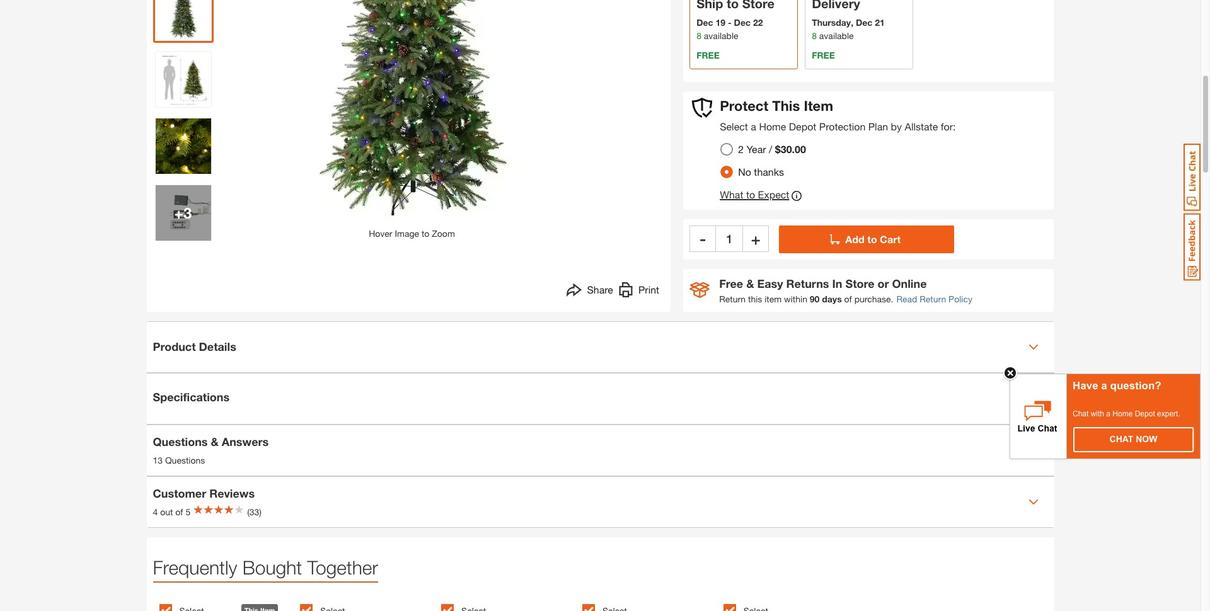 Task type: locate. For each thing, give the bounding box(es) containing it.
option group
[[715, 138, 816, 183]]

questions up 13
[[153, 435, 208, 449]]

return
[[719, 294, 746, 304], [920, 294, 946, 304]]

$30.00
[[775, 143, 806, 155]]

1 horizontal spatial dec
[[734, 17, 751, 28]]

& up the this in the right top of the page
[[746, 277, 754, 290]]

zoom
[[432, 228, 455, 239]]

0 horizontal spatial depot
[[789, 120, 816, 132]]

- up icon
[[700, 230, 706, 248]]

dec left '19'
[[697, 17, 713, 28]]

2 horizontal spatial dec
[[856, 17, 873, 28]]

8
[[697, 30, 702, 41], [812, 30, 817, 41]]

0 horizontal spatial free
[[697, 50, 720, 61]]

live chat image
[[1184, 144, 1201, 211]]

home right with
[[1113, 409, 1133, 418]]

return right read at the top
[[920, 294, 946, 304]]

0 vertical spatial of
[[844, 294, 852, 304]]

to right add
[[867, 233, 877, 245]]

1 horizontal spatial available
[[819, 30, 854, 41]]

/
[[769, 143, 772, 155]]

+ for +
[[751, 230, 760, 248]]

thanks
[[754, 166, 784, 178]]

- right '19'
[[728, 17, 732, 28]]

of left 5
[[175, 507, 183, 518]]

specifications
[[153, 390, 230, 404]]

frequently bought together
[[153, 556, 378, 578]]

home up 2 year / $30.00
[[759, 120, 786, 132]]

available inside dec 19 - dec 22 8 available
[[704, 30, 738, 41]]

-
[[728, 17, 732, 28], [700, 230, 706, 248]]

for:
[[941, 120, 956, 132]]

1 vertical spatial caret image
[[1028, 497, 1038, 507]]

0 horizontal spatial return
[[719, 294, 746, 304]]

0 vertical spatial -
[[728, 17, 732, 28]]

free & easy returns in store or online return this item within 90 days of purchase. read return policy
[[719, 277, 973, 304]]

& inside questions & answers 13 questions
[[211, 435, 219, 449]]

a right have
[[1101, 380, 1107, 392]]

1 vertical spatial home
[[1113, 409, 1133, 418]]

select
[[720, 120, 748, 132]]

1 horizontal spatial home
[[1113, 409, 1133, 418]]

expect
[[758, 188, 789, 200]]

0 vertical spatial depot
[[789, 120, 816, 132]]

0 horizontal spatial home
[[759, 120, 786, 132]]

2 return from the left
[[920, 294, 946, 304]]

1 vertical spatial +
[[751, 230, 760, 248]]

depot
[[789, 120, 816, 132], [1135, 409, 1155, 418]]

product details
[[153, 340, 236, 354]]

1 horizontal spatial 8
[[812, 30, 817, 41]]

1 vertical spatial of
[[175, 507, 183, 518]]

of right days
[[844, 294, 852, 304]]

1 / 5 group
[[159, 597, 294, 611]]

add to cart button
[[779, 226, 954, 253]]

& inside free & easy returns in store or online return this item within 90 days of purchase. read return policy
[[746, 277, 754, 290]]

0 horizontal spatial -
[[700, 230, 706, 248]]

read
[[897, 294, 917, 304]]

1 vertical spatial -
[[700, 230, 706, 248]]

2 vertical spatial a
[[1106, 409, 1111, 418]]

+ inside button
[[751, 230, 760, 248]]

2 8 from the left
[[812, 30, 817, 41]]

a inside protect this item select a home depot protection plan by allstate for:
[[751, 120, 756, 132]]

1 caret image from the top
[[1028, 342, 1038, 352]]

free for dec 19 - dec 22 8 available
[[697, 50, 720, 61]]

1 horizontal spatial free
[[812, 50, 835, 61]]

of inside free & easy returns in store or online return this item within 90 days of purchase. read return policy
[[844, 294, 852, 304]]

a
[[751, 120, 756, 132], [1101, 380, 1107, 392], [1106, 409, 1111, 418]]

return down free
[[719, 294, 746, 304]]

1 horizontal spatial return
[[920, 294, 946, 304]]

questions right 13
[[165, 455, 205, 466]]

free
[[719, 277, 743, 290]]

within
[[784, 294, 807, 304]]

depot left expert.
[[1135, 409, 1155, 418]]

depot down item
[[789, 120, 816, 132]]

1 horizontal spatial depot
[[1135, 409, 1155, 418]]

1 horizontal spatial -
[[728, 17, 732, 28]]

0 horizontal spatial &
[[211, 435, 219, 449]]

21
[[875, 17, 885, 28]]

1 8 from the left
[[697, 30, 702, 41]]

0 horizontal spatial +
[[174, 204, 183, 222]]

0 vertical spatial &
[[746, 277, 754, 290]]

19
[[716, 17, 726, 28]]

details
[[199, 340, 236, 354]]

0 vertical spatial home
[[759, 120, 786, 132]]

1 free from the left
[[697, 50, 720, 61]]

1 horizontal spatial to
[[746, 188, 755, 200]]

2 dec from the left
[[734, 17, 751, 28]]

available down '19'
[[704, 30, 738, 41]]

& left answers
[[211, 435, 219, 449]]

to
[[746, 188, 755, 200], [422, 228, 429, 239], [867, 233, 877, 245]]

online
[[892, 277, 927, 290]]

expert.
[[1157, 409, 1180, 418]]

1 vertical spatial &
[[211, 435, 219, 449]]

0 vertical spatial +
[[174, 204, 183, 222]]

in
[[832, 277, 842, 290]]

frequently
[[153, 556, 237, 578]]

22
[[753, 17, 763, 28]]

thursday,
[[812, 17, 853, 28]]

free down dec 19 - dec 22 8 available
[[697, 50, 720, 61]]

+
[[174, 204, 183, 222], [751, 230, 760, 248]]

a right select
[[751, 120, 756, 132]]

questions
[[153, 435, 208, 449], [165, 455, 205, 466]]

+ for + 3
[[174, 204, 183, 222]]

a right with
[[1106, 409, 1111, 418]]

2 horizontal spatial to
[[867, 233, 877, 245]]

1 available from the left
[[704, 30, 738, 41]]

0 horizontal spatial available
[[704, 30, 738, 41]]

1 horizontal spatial of
[[844, 294, 852, 304]]

protect this item select a home depot protection plan by allstate for:
[[720, 98, 956, 132]]

0 vertical spatial caret image
[[1028, 342, 1038, 352]]

None field
[[716, 226, 743, 252]]

&
[[746, 277, 754, 290], [211, 435, 219, 449]]

answers
[[222, 435, 269, 449]]

add
[[845, 233, 865, 245]]

glitzhome pre lit christmas trees 2014600019 4f.3 image
[[155, 52, 211, 107]]

0 horizontal spatial 8
[[697, 30, 702, 41]]

image
[[395, 228, 419, 239]]

1 horizontal spatial &
[[746, 277, 754, 290]]

to right what
[[746, 188, 755, 200]]

free down thursday,
[[812, 50, 835, 61]]

glitzhome pre lit christmas trees 2014600019 c3.2 image
[[155, 0, 211, 40]]

glitzhome pre lit christmas trees 2014600019 44.5 image
[[155, 185, 211, 241]]

days
[[822, 294, 842, 304]]

available
[[704, 30, 738, 41], [819, 30, 854, 41]]

questions & answers 13 questions
[[153, 435, 269, 466]]

0 horizontal spatial of
[[175, 507, 183, 518]]

hover
[[369, 228, 392, 239]]

free
[[697, 50, 720, 61], [812, 50, 835, 61]]

1 horizontal spatial +
[[751, 230, 760, 248]]

hover image to zoom
[[369, 228, 455, 239]]

caret image
[[1028, 342, 1038, 352], [1028, 497, 1038, 507]]

dec left the 22
[[734, 17, 751, 28]]

dec left 21 in the right of the page
[[856, 17, 873, 28]]

depot inside protect this item select a home depot protection plan by allstate for:
[[789, 120, 816, 132]]

available down thursday,
[[819, 30, 854, 41]]

returns
[[786, 277, 829, 290]]

0 vertical spatial a
[[751, 120, 756, 132]]

3 dec from the left
[[856, 17, 873, 28]]

customer reviews
[[153, 487, 255, 501]]

plan
[[868, 120, 888, 132]]

0 horizontal spatial dec
[[697, 17, 713, 28]]

reviews
[[209, 487, 255, 501]]

2 free from the left
[[812, 50, 835, 61]]

this
[[772, 98, 800, 114]]

question?
[[1110, 380, 1162, 392]]

home
[[759, 120, 786, 132], [1113, 409, 1133, 418]]

+ 3
[[174, 204, 192, 222]]

easy
[[757, 277, 783, 290]]

to left zoom
[[422, 228, 429, 239]]

2 available from the left
[[819, 30, 854, 41]]

1 vertical spatial a
[[1101, 380, 1107, 392]]



Task type: vqa. For each thing, say whether or not it's contained in the screenshot.
with
yes



Task type: describe. For each thing, give the bounding box(es) containing it.
8 inside thursday, dec 21 8 available
[[812, 30, 817, 41]]

5
[[186, 507, 190, 518]]

purchase.
[[854, 294, 893, 304]]

together
[[307, 556, 378, 578]]

0 horizontal spatial to
[[422, 228, 429, 239]]

bought
[[243, 556, 302, 578]]

90
[[810, 294, 820, 304]]

free for thursday, dec 21 8 available
[[812, 50, 835, 61]]

dec 19 - dec 22 8 available
[[697, 17, 763, 41]]

allstate
[[905, 120, 938, 132]]

customer
[[153, 487, 206, 501]]

protect
[[720, 98, 768, 114]]

with
[[1091, 409, 1104, 418]]

- inside dec 19 - dec 22 8 available
[[728, 17, 732, 28]]

glitzhome pre lit christmas trees 2014600019 1f.4 image
[[155, 118, 211, 174]]

share button
[[567, 282, 613, 301]]

by
[[891, 120, 902, 132]]

item
[[804, 98, 833, 114]]

read return policy link
[[897, 292, 973, 306]]

13
[[153, 455, 163, 466]]

what to expect
[[720, 188, 789, 200]]

share
[[587, 284, 613, 295]]

have a question?
[[1073, 380, 1162, 392]]

store
[[846, 277, 875, 290]]

print
[[638, 284, 659, 295]]

icon image
[[690, 283, 710, 298]]

& for free
[[746, 277, 754, 290]]

year
[[747, 143, 766, 155]]

0 vertical spatial questions
[[153, 435, 208, 449]]

2 caret image from the top
[[1028, 497, 1038, 507]]

1 vertical spatial questions
[[165, 455, 205, 466]]

what to expect button
[[720, 188, 802, 203]]

chat with a home depot expert.
[[1073, 409, 1180, 418]]

option group containing 2 year /
[[715, 138, 816, 183]]

caret image inside product details button
[[1028, 342, 1038, 352]]

dec inside thursday, dec 21 8 available
[[856, 17, 873, 28]]

print button
[[618, 282, 659, 301]]

this
[[748, 294, 762, 304]]

thursday, dec 21 8 available
[[812, 17, 885, 41]]

specifications button
[[147, 374, 1054, 424]]

hover image to zoom button
[[223, 0, 601, 240]]

1 vertical spatial depot
[[1135, 409, 1155, 418]]

chat
[[1073, 409, 1089, 418]]

or
[[878, 277, 889, 290]]

what
[[720, 188, 743, 200]]

+ button
[[743, 226, 769, 252]]

8 inside dec 19 - dec 22 8 available
[[697, 30, 702, 41]]

no
[[738, 166, 751, 178]]

1 dec from the left
[[697, 17, 713, 28]]

- inside button
[[700, 230, 706, 248]]

2
[[738, 143, 744, 155]]

2 year / $30.00
[[738, 143, 806, 155]]

1 return from the left
[[719, 294, 746, 304]]

3
[[183, 204, 192, 222]]

chat now link
[[1074, 428, 1193, 452]]

- button
[[690, 226, 716, 252]]

protection
[[819, 120, 866, 132]]

no thanks
[[738, 166, 784, 178]]

chat
[[1110, 434, 1134, 444]]

(33)
[[247, 507, 262, 518]]

chat now
[[1110, 434, 1158, 444]]

cart
[[880, 233, 901, 245]]

to for add
[[867, 233, 877, 245]]

4 out of 5
[[153, 507, 190, 518]]

4
[[153, 507, 158, 518]]

available inside thursday, dec 21 8 available
[[819, 30, 854, 41]]

item
[[765, 294, 782, 304]]

product
[[153, 340, 196, 354]]

feedback link image
[[1184, 213, 1201, 281]]

product details button
[[147, 322, 1054, 372]]

add to cart
[[845, 233, 901, 245]]

now
[[1136, 434, 1158, 444]]

have
[[1073, 380, 1098, 392]]

policy
[[949, 294, 973, 304]]

& for questions
[[211, 435, 219, 449]]

home inside protect this item select a home depot protection plan by allstate for:
[[759, 120, 786, 132]]

out
[[160, 507, 173, 518]]

to for what
[[746, 188, 755, 200]]



